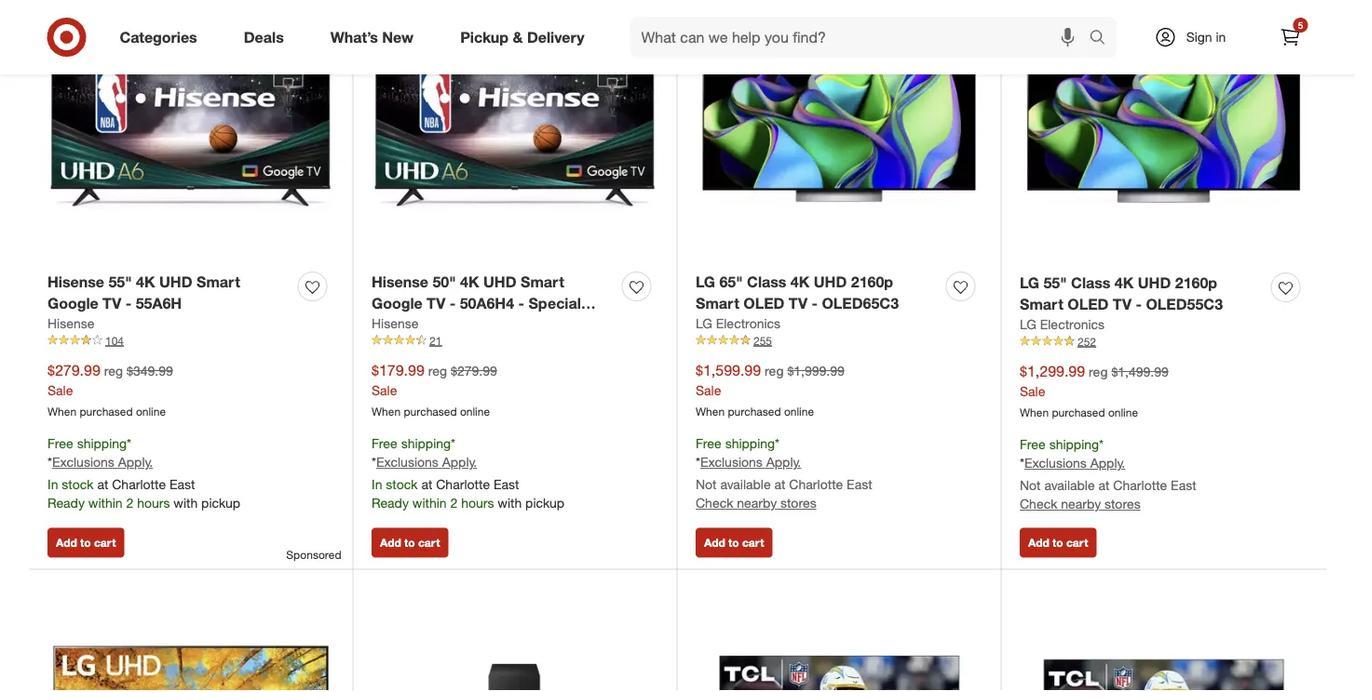 Task type: locate. For each thing, give the bounding box(es) containing it.
add to cart for $279.99
[[56, 537, 116, 551]]

2 2 from the left
[[450, 496, 458, 512]]

1 horizontal spatial $279.99
[[451, 363, 497, 379]]

at for $179.99
[[421, 477, 432, 493]]

uhd up oled65c3
[[814, 273, 847, 291]]

tv up 255 link
[[789, 294, 807, 313]]

free for $1,299.99
[[1020, 436, 1046, 452]]

2 add from the left
[[380, 537, 401, 551]]

free shipping * * exclusions apply. not available at charlotte east check nearby stores
[[696, 435, 872, 512], [1020, 436, 1196, 513]]

purchased for $279.99
[[80, 405, 133, 419]]

hisense link up $279.99 reg $349.99 sale when purchased online
[[47, 314, 95, 333]]

smart up special
[[521, 273, 564, 291]]

0 horizontal spatial check nearby stores button
[[696, 495, 816, 513]]

pickup
[[201, 496, 240, 512], [525, 496, 564, 512]]

charlotte
[[112, 477, 166, 493], [436, 477, 490, 493], [789, 477, 843, 493], [1113, 478, 1167, 494]]

tv inside hisense 50" 4k uhd smart google tv - 50a6h4 - special purchase
[[427, 294, 445, 313]]

1 add to cart from the left
[[56, 537, 116, 551]]

sale inside $1,599.99 reg $1,999.99 sale when purchased online
[[696, 382, 721, 399]]

what's new link
[[315, 17, 437, 58]]

55a6h
[[136, 294, 182, 313]]

exclusions apply. link for $1,599.99
[[700, 455, 801, 471]]

1 add to cart button from the left
[[47, 529, 124, 558]]

free shipping * * exclusions apply. not available at charlotte east check nearby stores for $1,599.99
[[696, 435, 872, 512]]

lg 70" class 4k uhd smart led tv - 70uq7590pub image
[[47, 589, 334, 692], [47, 589, 334, 692]]

hisense
[[47, 273, 104, 291], [372, 273, 428, 291], [47, 315, 95, 332], [372, 315, 419, 332]]

purchased down "$1,299.99"
[[1052, 406, 1105, 420]]

check nearby stores button
[[696, 495, 816, 513], [1020, 496, 1140, 514]]

oled inside lg 55" class 4k uhd 2160p smart oled tv - oled55c3
[[1067, 295, 1109, 314]]

2160p inside lg 65" class 4k uhd 2160p smart oled tv - oled65c3
[[851, 273, 893, 291]]

4 add to cart button from the left
[[1020, 529, 1096, 558]]

oled up the 255
[[743, 294, 784, 313]]

exclusions down $1,599.99 reg $1,999.99 sale when purchased online
[[700, 455, 763, 471]]

not for $1,599.99
[[696, 477, 717, 493]]

available
[[720, 477, 771, 493], [1044, 478, 1095, 494]]

stores
[[780, 496, 816, 512], [1105, 497, 1140, 513]]

class for 55"
[[1071, 274, 1110, 292]]

online down $349.99
[[136, 405, 166, 419]]

lg inside lg 55" class 4k uhd 2160p smart oled tv - oled55c3
[[1020, 274, 1039, 292]]

free down $179.99 reg $279.99 sale when purchased online at the bottom left
[[372, 435, 397, 452]]

$279.99 down 21 link
[[451, 363, 497, 379]]

0 horizontal spatial 2160p
[[851, 273, 893, 291]]

1 horizontal spatial free shipping * * exclusions apply. not available at charlotte east check nearby stores
[[1020, 436, 1196, 513]]

1 cart from the left
[[94, 537, 116, 551]]

3 to from the left
[[728, 537, 739, 551]]

1 horizontal spatial in
[[372, 477, 382, 493]]

shipping down $1,599.99 reg $1,999.99 sale when purchased online
[[725, 435, 775, 452]]

ready
[[47, 496, 85, 512], [372, 496, 409, 512]]

available for $1,299.99
[[1044, 478, 1095, 494]]

free shipping * * exclusions apply. in stock at  charlotte east ready within 2 hours with pickup down $279.99 reg $349.99 sale when purchased online
[[47, 435, 240, 512]]

$179.99
[[372, 362, 424, 380]]

online inside $1,599.99 reg $1,999.99 sale when purchased online
[[784, 405, 814, 419]]

purchased inside $1,599.99 reg $1,999.99 sale when purchased online
[[728, 405, 781, 419]]

electronics up '252'
[[1040, 316, 1105, 333]]

0 horizontal spatial free shipping * * exclusions apply. in stock at  charlotte east ready within 2 hours with pickup
[[47, 435, 240, 512]]

hisense link up '$179.99' at left
[[372, 314, 419, 333]]

exclusions apply. link down $1,599.99 reg $1,999.99 sale when purchased online
[[700, 455, 801, 471]]

2160p up oled55c3 on the right of the page
[[1175, 274, 1217, 292]]

online
[[136, 405, 166, 419], [460, 405, 490, 419], [784, 405, 814, 419], [1108, 406, 1138, 420]]

nearby for $1,299.99
[[1061, 497, 1101, 513]]

0 horizontal spatial with
[[174, 496, 198, 512]]

tv up 104
[[103, 294, 121, 313]]

- for hisense 50" 4k uhd smart google tv - 50a6h4 - special purchase
[[518, 294, 524, 313]]

55" up 104
[[108, 273, 132, 291]]

uhd up "50a6h4"
[[483, 273, 516, 291]]

exclusions apply. link
[[52, 455, 153, 471], [376, 455, 477, 471], [700, 455, 801, 471], [1024, 456, 1125, 472]]

apply. down $179.99 reg $279.99 sale when purchased online at the bottom left
[[442, 455, 477, 471]]

shipping down "$1,299.99 reg $1,499.99 sale when purchased online"
[[1049, 436, 1099, 452]]

0 horizontal spatial google
[[47, 294, 98, 313]]

0 horizontal spatial class
[[747, 273, 786, 291]]

$1,299.99 reg $1,499.99 sale when purchased online
[[1020, 362, 1169, 420]]

apply. down "$1,299.99 reg $1,499.99 sale when purchased online"
[[1090, 456, 1125, 472]]

lg inside lg 65" class 4k uhd 2160p smart oled tv - oled65c3
[[696, 273, 715, 291]]

not for $1,299.99
[[1020, 478, 1041, 494]]

lg electronics link up '252'
[[1020, 315, 1105, 334]]

50a6h4
[[460, 294, 514, 313]]

4k inside hisense 50" 4k uhd smart google tv - 50a6h4 - special purchase
[[460, 273, 479, 291]]

tcl 75" class s4 s-class 4k uhd hdr led smart tv with google tv - 75s450g image
[[696, 589, 982, 692], [696, 589, 982, 692]]

0 horizontal spatial not
[[696, 477, 717, 493]]

2160p inside lg 55" class 4k uhd 2160p smart oled tv - oled55c3
[[1175, 274, 1217, 292]]

new
[[382, 28, 414, 46]]

reg inside $179.99 reg $279.99 sale when purchased online
[[428, 363, 447, 379]]

smart down 65"
[[696, 294, 739, 313]]

class right 65"
[[747, 273, 786, 291]]

cart
[[94, 537, 116, 551], [418, 537, 440, 551], [742, 537, 764, 551], [1066, 537, 1088, 551]]

google
[[47, 294, 98, 313], [372, 294, 422, 313]]

online for $1,299.99
[[1108, 406, 1138, 420]]

deals
[[244, 28, 284, 46]]

hisense 55" 4k uhd smart google tv - 55a6h image
[[47, 0, 334, 261], [47, 0, 334, 261]]

reg down 104
[[104, 363, 123, 379]]

shipping for $179.99
[[401, 435, 451, 452]]

0 horizontal spatial hours
[[137, 496, 170, 512]]

hisense link for hisense 50" 4k uhd smart google tv - 50a6h4 - special purchase
[[372, 314, 419, 333]]

add to cart button
[[47, 529, 124, 558], [372, 529, 448, 558], [696, 529, 772, 558], [1020, 529, 1096, 558]]

0 horizontal spatial stores
[[780, 496, 816, 512]]

1 horizontal spatial check
[[1020, 497, 1057, 513]]

1 horizontal spatial hisense link
[[372, 314, 419, 333]]

add to cart button for $1,599.99
[[696, 529, 772, 558]]

reg inside $279.99 reg $349.99 sale when purchased online
[[104, 363, 123, 379]]

1 horizontal spatial stock
[[386, 477, 418, 493]]

reg down 21
[[428, 363, 447, 379]]

google left 55a6h
[[47, 294, 98, 313]]

online inside $179.99 reg $279.99 sale when purchased online
[[460, 405, 490, 419]]

- up 255 link
[[812, 294, 818, 313]]

4k right 65"
[[790, 273, 810, 291]]

online down $1,999.99
[[784, 405, 814, 419]]

$1,499.99
[[1111, 364, 1169, 380]]

free down "$1,299.99"
[[1020, 436, 1046, 452]]

2 google from the left
[[372, 294, 422, 313]]

1 2 from the left
[[126, 496, 133, 512]]

oled
[[743, 294, 784, 313], [1067, 295, 1109, 314]]

4k up 252 link
[[1115, 274, 1134, 292]]

2160p
[[851, 273, 893, 291], [1175, 274, 1217, 292]]

lg electronics for 65"
[[696, 315, 781, 332]]

uhd inside lg 65" class 4k uhd 2160p smart oled tv - oled65c3
[[814, 273, 847, 291]]

lg 55" class 4k uhd 2160p smart oled tv - oled55c3 image
[[1020, 0, 1308, 262], [1020, 0, 1308, 262]]

4k inside hisense 55" 4k uhd smart google tv - 55a6h
[[136, 273, 155, 291]]

- left special
[[518, 294, 524, 313]]

1 hisense link from the left
[[47, 314, 95, 333]]

0 horizontal spatial lg electronics
[[696, 315, 781, 332]]

0 horizontal spatial electronics
[[716, 315, 781, 332]]

apply.
[[118, 455, 153, 471], [442, 455, 477, 471], [766, 455, 801, 471], [1090, 456, 1125, 472]]

1 horizontal spatial with
[[498, 496, 522, 512]]

tv
[[103, 294, 121, 313], [427, 294, 445, 313], [789, 294, 807, 313], [1113, 295, 1132, 314]]

1 horizontal spatial 2160p
[[1175, 274, 1217, 292]]

online inside $279.99 reg $349.99 sale when purchased online
[[136, 405, 166, 419]]

uhd inside hisense 55" 4k uhd smart google tv - 55a6h
[[159, 273, 192, 291]]

add to cart
[[56, 537, 116, 551], [380, 537, 440, 551], [704, 537, 764, 551], [1028, 537, 1088, 551]]

exclusions apply. link down $279.99 reg $349.99 sale when purchased online
[[52, 455, 153, 471]]

4 to from the left
[[1052, 537, 1063, 551]]

free for $1,599.99
[[696, 435, 722, 452]]

2 hours from the left
[[461, 496, 494, 512]]

4 add from the left
[[1028, 537, 1049, 551]]

online down '$1,499.99' on the bottom of the page
[[1108, 406, 1138, 420]]

lg 65" class 4k uhd 2160p smart oled tv - oled65c3 link
[[696, 272, 939, 314]]

1 horizontal spatial electronics
[[1040, 316, 1105, 333]]

2 add to cart from the left
[[380, 537, 440, 551]]

1 to from the left
[[80, 537, 91, 551]]

2 add to cart button from the left
[[372, 529, 448, 558]]

2 within from the left
[[412, 496, 447, 512]]

check
[[696, 496, 733, 512], [1020, 497, 1057, 513]]

&
[[513, 28, 523, 46]]

google for hisense 50" 4k uhd smart google tv - 50a6h4 - special purchase
[[372, 294, 422, 313]]

lg electronics link for 65"
[[696, 314, 781, 333]]

3 add to cart from the left
[[704, 537, 764, 551]]

tv up 252 link
[[1113, 295, 1132, 314]]

oled65c3
[[822, 294, 899, 313]]

apply. down $1,599.99 reg $1,999.99 sale when purchased online
[[766, 455, 801, 471]]

0 horizontal spatial oled
[[743, 294, 784, 313]]

reg down the 255
[[765, 363, 784, 379]]

hisense link
[[47, 314, 95, 333], [372, 314, 419, 333]]

0 horizontal spatial in
[[47, 477, 58, 493]]

deals link
[[228, 17, 307, 58]]

smart
[[197, 273, 240, 291], [521, 273, 564, 291], [696, 294, 739, 313], [1020, 295, 1063, 314]]

1 horizontal spatial pickup
[[525, 496, 564, 512]]

tv down the 50"
[[427, 294, 445, 313]]

2 to from the left
[[404, 537, 415, 551]]

uhd
[[159, 273, 192, 291], [483, 273, 516, 291], [814, 273, 847, 291], [1138, 274, 1171, 292]]

in
[[47, 477, 58, 493], [372, 477, 382, 493]]

1 horizontal spatial not
[[1020, 478, 1041, 494]]

when inside $1,599.99 reg $1,999.99 sale when purchased online
[[696, 405, 725, 419]]

online inside "$1,299.99 reg $1,499.99 sale when purchased online"
[[1108, 406, 1138, 420]]

1 horizontal spatial oled
[[1067, 295, 1109, 314]]

smart inside lg 65" class 4k uhd 2160p smart oled tv - oled65c3
[[696, 294, 739, 313]]

- for lg 65" class 4k uhd 2160p smart oled tv - oled65c3
[[812, 294, 818, 313]]

3 add to cart button from the left
[[696, 529, 772, 558]]

1 horizontal spatial 2
[[450, 496, 458, 512]]

hisense 50" 4k uhd smart google tv - 50a6h4 - special purchase image
[[372, 0, 658, 261], [372, 0, 658, 261]]

exclusions down $279.99 reg $349.99 sale when purchased online
[[52, 455, 114, 471]]

1 horizontal spatial lg electronics link
[[1020, 315, 1105, 334]]

sale inside $279.99 reg $349.99 sale when purchased online
[[47, 382, 73, 399]]

1 horizontal spatial within
[[412, 496, 447, 512]]

add for $179.99
[[380, 537, 401, 551]]

55" inside hisense 55" 4k uhd smart google tv - 55a6h
[[108, 273, 132, 291]]

1 horizontal spatial nearby
[[1061, 497, 1101, 513]]

*
[[127, 435, 131, 452], [451, 435, 455, 452], [775, 435, 779, 452], [1099, 436, 1104, 452], [47, 455, 52, 471], [372, 455, 376, 471], [696, 455, 700, 471], [1020, 456, 1024, 472]]

east for $1,599.99
[[847, 477, 872, 493]]

2 cart from the left
[[418, 537, 440, 551]]

when for $1,299.99
[[1020, 406, 1049, 420]]

to for $279.99
[[80, 537, 91, 551]]

exclusions down $179.99 reg $279.99 sale when purchased online at the bottom left
[[376, 455, 438, 471]]

east for $179.99
[[494, 477, 519, 493]]

lg electronics link
[[696, 314, 781, 333], [1020, 315, 1105, 334]]

0 horizontal spatial available
[[720, 477, 771, 493]]

1 google from the left
[[47, 294, 98, 313]]

when for $179.99
[[372, 405, 401, 419]]

east
[[169, 477, 195, 493], [494, 477, 519, 493], [847, 477, 872, 493], [1171, 478, 1196, 494]]

online for $179.99
[[460, 405, 490, 419]]

uhd up 55a6h
[[159, 273, 192, 291]]

oled for 65"
[[743, 294, 784, 313]]

- up 252 link
[[1136, 295, 1142, 314]]

2160p for lg 55" class 4k uhd 2160p smart oled tv - oled55c3
[[1175, 274, 1217, 292]]

reg for $1,599.99
[[765, 363, 784, 379]]

purchased inside $179.99 reg $279.99 sale when purchased online
[[404, 405, 457, 419]]

exclusions apply. link down "$1,299.99 reg $1,499.99 sale when purchased online"
[[1024, 456, 1125, 472]]

lg
[[696, 273, 715, 291], [1020, 274, 1039, 292], [696, 315, 712, 332], [1020, 316, 1036, 333]]

hisense inside hisense 55" 4k uhd smart google tv - 55a6h
[[47, 273, 104, 291]]

purchased inside "$1,299.99 reg $1,499.99 sale when purchased online"
[[1052, 406, 1105, 420]]

within
[[88, 496, 123, 512], [412, 496, 447, 512]]

sign
[[1186, 29, 1212, 45]]

0 horizontal spatial stock
[[62, 477, 94, 493]]

1 horizontal spatial 55"
[[1043, 274, 1067, 292]]

cart for $1,299.99
[[1066, 537, 1088, 551]]

with
[[174, 496, 198, 512], [498, 496, 522, 512]]

to
[[80, 537, 91, 551], [404, 537, 415, 551], [728, 537, 739, 551], [1052, 537, 1063, 551]]

hours
[[137, 496, 170, 512], [461, 496, 494, 512]]

hisense 50" 4k uhd smart google tv - 50a6h4 - special purchase link
[[372, 272, 615, 334]]

free shipping * * exclusions apply. not available at charlotte east check nearby stores down "$1,299.99 reg $1,499.99 sale when purchased online"
[[1020, 436, 1196, 513]]

4k
[[136, 273, 155, 291], [460, 273, 479, 291], [790, 273, 810, 291], [1115, 274, 1134, 292]]

1 horizontal spatial free shipping * * exclusions apply. in stock at  charlotte east ready within 2 hours with pickup
[[372, 435, 564, 512]]

lg electronics
[[696, 315, 781, 332], [1020, 316, 1105, 333]]

$1,299.99
[[1020, 362, 1085, 381]]

1 horizontal spatial available
[[1044, 478, 1095, 494]]

$279.99
[[47, 362, 100, 380], [451, 363, 497, 379]]

hisense 50" 4k uhd smart google tv - 50a6h4 - special purchase
[[372, 273, 581, 334]]

1 horizontal spatial check nearby stores button
[[1020, 496, 1140, 514]]

0 horizontal spatial ready
[[47, 496, 85, 512]]

- inside lg 55" class 4k uhd 2160p smart oled tv - oled55c3
[[1136, 295, 1142, 314]]

check nearby stores button for $1,599.99
[[696, 495, 816, 513]]

lg 55" class 4k uhd 2160p smart oled tv - oled55c3 link
[[1020, 273, 1264, 315]]

apply. for $179.99
[[442, 455, 477, 471]]

4 add to cart from the left
[[1028, 537, 1088, 551]]

exclusions apply. link down $179.99 reg $279.99 sale when purchased online at the bottom left
[[376, 455, 477, 471]]

purchased
[[80, 405, 133, 419], [404, 405, 457, 419], [728, 405, 781, 419], [1052, 406, 1105, 420]]

What can we help you find? suggestions appear below search field
[[630, 17, 1094, 58]]

0 horizontal spatial 55"
[[108, 273, 132, 291]]

4k right the 50"
[[460, 273, 479, 291]]

when inside $179.99 reg $279.99 sale when purchased online
[[372, 405, 401, 419]]

104
[[105, 334, 124, 348]]

sale for $279.99
[[47, 382, 73, 399]]

2 ready from the left
[[372, 496, 409, 512]]

exclusions down "$1,299.99 reg $1,499.99 sale when purchased online"
[[1024, 456, 1087, 472]]

add for $1,299.99
[[1028, 537, 1049, 551]]

free down the $1,599.99
[[696, 435, 722, 452]]

shipping down $179.99 reg $279.99 sale when purchased online at the bottom left
[[401, 435, 451, 452]]

at
[[97, 477, 108, 493], [421, 477, 432, 493], [774, 477, 785, 493], [1098, 478, 1110, 494]]

4k up 55a6h
[[136, 273, 155, 291]]

exclusions apply. link for $1,299.99
[[1024, 456, 1125, 472]]

purchased down $349.99
[[80, 405, 133, 419]]

online for $279.99
[[136, 405, 166, 419]]

purchase
[[372, 316, 438, 334]]

0 horizontal spatial 2
[[126, 496, 133, 512]]

pickup
[[460, 28, 509, 46]]

what's new
[[330, 28, 414, 46]]

east for $1,299.99
[[1171, 478, 1196, 494]]

purchased down '$179.99' at left
[[404, 405, 457, 419]]

purchased down the $1,599.99
[[728, 405, 781, 419]]

add to cart button for $279.99
[[47, 529, 124, 558]]

electronics for 65"
[[716, 315, 781, 332]]

free shipping * * exclusions apply. in stock at  charlotte east ready within 2 hours with pickup
[[47, 435, 240, 512], [372, 435, 564, 512]]

reg for $1,299.99
[[1089, 364, 1108, 380]]

1 ready from the left
[[47, 496, 85, 512]]

at for $1,599.99
[[774, 477, 785, 493]]

google inside hisense 50" 4k uhd smart google tv - 50a6h4 - special purchase
[[372, 294, 422, 313]]

1 horizontal spatial hours
[[461, 496, 494, 512]]

sale
[[47, 382, 73, 399], [372, 382, 397, 399], [696, 382, 721, 399], [1020, 383, 1045, 400]]

to for $179.99
[[404, 537, 415, 551]]

55" up "$1,299.99"
[[1043, 274, 1067, 292]]

tcl 65" class s4 s-class 4k uhd hdr led smart tv with google tv - 65s450g image
[[1020, 589, 1308, 692], [1020, 589, 1308, 692]]

google inside hisense 55" 4k uhd smart google tv - 55a6h
[[47, 294, 98, 313]]

-
[[125, 294, 132, 313], [450, 294, 456, 313], [518, 294, 524, 313], [812, 294, 818, 313], [1136, 295, 1142, 314]]

0 horizontal spatial within
[[88, 496, 123, 512]]

cart for $1,599.99
[[742, 537, 764, 551]]

1 horizontal spatial stores
[[1105, 497, 1140, 513]]

available for $1,599.99
[[720, 477, 771, 493]]

class inside lg 65" class 4k uhd 2160p smart oled tv - oled65c3
[[747, 273, 786, 291]]

lg electronics link up the 255
[[696, 314, 781, 333]]

reg inside "$1,299.99 reg $1,499.99 sale when purchased online"
[[1089, 364, 1108, 380]]

1 horizontal spatial google
[[372, 294, 422, 313]]

reg inside $1,599.99 reg $1,999.99 sale when purchased online
[[765, 363, 784, 379]]

special
[[528, 294, 581, 313]]

- for lg 55" class 4k uhd 2160p smart oled tv - oled55c3
[[1136, 295, 1142, 314]]

smart up 104 link
[[197, 273, 240, 291]]

hisense inside hisense 50" 4k uhd smart google tv - 50a6h4 - special purchase
[[372, 273, 428, 291]]

oled up '252'
[[1067, 295, 1109, 314]]

- inside lg 65" class 4k uhd 2160p smart oled tv - oled65c3
[[812, 294, 818, 313]]

nearby
[[737, 496, 777, 512], [1061, 497, 1101, 513]]

exclusions for $1,599.99
[[700, 455, 763, 471]]

oled inside lg 65" class 4k uhd 2160p smart oled tv - oled65c3
[[743, 294, 784, 313]]

0 horizontal spatial pickup
[[201, 496, 240, 512]]

when
[[47, 405, 77, 419], [372, 405, 401, 419], [696, 405, 725, 419], [1020, 406, 1049, 420]]

lg 65" class 4k uhd 2160p smart oled tv - oled65c3 image
[[696, 0, 982, 261], [696, 0, 982, 261]]

shipping
[[77, 435, 127, 452], [401, 435, 451, 452], [725, 435, 775, 452], [1049, 436, 1099, 452]]

5
[[1298, 19, 1303, 31]]

pickup & delivery
[[460, 28, 584, 46]]

samsung 2.1ch 360w soundbar with wireless sub - black (hw-b53m) image
[[372, 589, 658, 692], [372, 589, 658, 692]]

when inside $279.99 reg $349.99 sale when purchased online
[[47, 405, 77, 419]]

charlotte for $179.99
[[436, 477, 490, 493]]

smart up "$1,299.99"
[[1020, 295, 1063, 314]]

charlotte for $1,299.99
[[1113, 478, 1167, 494]]

0 horizontal spatial free shipping * * exclusions apply. not available at charlotte east check nearby stores
[[696, 435, 872, 512]]

3 cart from the left
[[742, 537, 764, 551]]

class up '252'
[[1071, 274, 1110, 292]]

4k inside lg 65" class 4k uhd 2160p smart oled tv - oled65c3
[[790, 273, 810, 291]]

sale inside $179.99 reg $279.99 sale when purchased online
[[372, 382, 397, 399]]

lg electronics up the 255
[[696, 315, 781, 332]]

free shipping * * exclusions apply. not available at charlotte east check nearby stores down $1,599.99 reg $1,999.99 sale when purchased online
[[696, 435, 872, 512]]

add
[[56, 537, 77, 551], [380, 537, 401, 551], [704, 537, 725, 551], [1028, 537, 1049, 551]]

add to cart for $1,299.99
[[1028, 537, 1088, 551]]

0 horizontal spatial check
[[696, 496, 733, 512]]

when inside "$1,299.99 reg $1,499.99 sale when purchased online"
[[1020, 406, 1049, 420]]

4 cart from the left
[[1066, 537, 1088, 551]]

uhd up oled55c3 on the right of the page
[[1138, 274, 1171, 292]]

google up purchase
[[372, 294, 422, 313]]

when for $279.99
[[47, 405, 77, 419]]

0 horizontal spatial hisense link
[[47, 314, 95, 333]]

reg
[[104, 363, 123, 379], [428, 363, 447, 379], [765, 363, 784, 379], [1089, 364, 1108, 380]]

1 horizontal spatial ready
[[372, 496, 409, 512]]

stock
[[62, 477, 94, 493], [386, 477, 418, 493]]

3 add from the left
[[704, 537, 725, 551]]

$279.99 left $349.99
[[47, 362, 100, 380]]

2160p up oled65c3
[[851, 273, 893, 291]]

1 add from the left
[[56, 537, 77, 551]]

reg for $179.99
[[428, 363, 447, 379]]

lg electronics up '252'
[[1020, 316, 1105, 333]]

online down 21 link
[[460, 405, 490, 419]]

free
[[47, 435, 73, 452], [372, 435, 397, 452], [696, 435, 722, 452], [1020, 436, 1046, 452]]

- left 55a6h
[[125, 294, 132, 313]]

2 with from the left
[[498, 496, 522, 512]]

shipping down $279.99 reg $349.99 sale when purchased online
[[77, 435, 127, 452]]

stores for $1,299.99
[[1105, 497, 1140, 513]]

1 horizontal spatial class
[[1071, 274, 1110, 292]]

sale inside "$1,299.99 reg $1,499.99 sale when purchased online"
[[1020, 383, 1045, 400]]

google for hisense 55" 4k uhd smart google tv - 55a6h
[[47, 294, 98, 313]]

purchased inside $279.99 reg $349.99 sale when purchased online
[[80, 405, 133, 419]]

1 horizontal spatial lg electronics
[[1020, 316, 1105, 333]]

- down the 50"
[[450, 294, 456, 313]]

0 horizontal spatial $279.99
[[47, 362, 100, 380]]

class inside lg 55" class 4k uhd 2160p smart oled tv - oled55c3
[[1071, 274, 1110, 292]]

2
[[126, 496, 133, 512], [450, 496, 458, 512]]

exclusions
[[52, 455, 114, 471], [376, 455, 438, 471], [700, 455, 763, 471], [1024, 456, 1087, 472]]

255 link
[[696, 333, 982, 349]]

not
[[696, 477, 717, 493], [1020, 478, 1041, 494]]

0 horizontal spatial lg electronics link
[[696, 314, 781, 333]]

electronics up the 255
[[716, 315, 781, 332]]

reg down '252'
[[1089, 364, 1108, 380]]

free shipping * * exclusions apply. in stock at  charlotte east ready within 2 hours with pickup down $179.99 reg $279.99 sale when purchased online at the bottom left
[[372, 435, 564, 512]]

0 horizontal spatial nearby
[[737, 496, 777, 512]]

2 hisense link from the left
[[372, 314, 419, 333]]

55" inside lg 55" class 4k uhd 2160p smart oled tv - oled55c3
[[1043, 274, 1067, 292]]



Task type: vqa. For each thing, say whether or not it's contained in the screenshot.
Cat & Jack link
no



Task type: describe. For each thing, give the bounding box(es) containing it.
smart inside hisense 55" 4k uhd smart google tv - 55a6h
[[197, 273, 240, 291]]

lg for lg 65" class 4k uhd 2160p smart oled tv - oled65c3 link
[[696, 273, 715, 291]]

class for 65"
[[747, 273, 786, 291]]

- inside hisense 55" 4k uhd smart google tv - 55a6h
[[125, 294, 132, 313]]

$349.99
[[127, 363, 173, 379]]

search button
[[1081, 17, 1126, 61]]

sign in
[[1186, 29, 1226, 45]]

2 pickup from the left
[[525, 496, 564, 512]]

55" for smart
[[1043, 274, 1067, 292]]

lg for the lg electronics link corresponding to 65"
[[696, 315, 712, 332]]

lg 55" class 4k uhd 2160p smart oled tv - oled55c3
[[1020, 274, 1223, 314]]

252 link
[[1020, 334, 1308, 350]]

uhd inside lg 55" class 4k uhd 2160p smart oled tv - oled55c3
[[1138, 274, 1171, 292]]

2160p for lg 65" class 4k uhd 2160p smart oled tv - oled65c3
[[851, 273, 893, 291]]

50"
[[433, 273, 456, 291]]

reg for $279.99
[[104, 363, 123, 379]]

in
[[1216, 29, 1226, 45]]

1 pickup from the left
[[201, 496, 240, 512]]

smart inside lg 55" class 4k uhd 2160p smart oled tv - oled55c3
[[1020, 295, 1063, 314]]

tv inside lg 55" class 4k uhd 2160p smart oled tv - oled55c3
[[1113, 295, 1132, 314]]

1 within from the left
[[88, 496, 123, 512]]

check nearby stores button for $1,299.99
[[1020, 496, 1140, 514]]

search
[[1081, 30, 1126, 48]]

$1,999.99
[[787, 363, 844, 379]]

65"
[[719, 273, 743, 291]]

when for $1,599.99
[[696, 405, 725, 419]]

5 link
[[1270, 17, 1311, 58]]

add for $1,599.99
[[704, 537, 725, 551]]

what's
[[330, 28, 378, 46]]

hisense link for hisense 55" 4k uhd smart google tv - 55a6h
[[47, 314, 95, 333]]

$1,599.99 reg $1,999.99 sale when purchased online
[[696, 362, 844, 419]]

1 free shipping * * exclusions apply. in stock at  charlotte east ready within 2 hours with pickup from the left
[[47, 435, 240, 512]]

$279.99 reg $349.99 sale when purchased online
[[47, 362, 173, 419]]

categories
[[120, 28, 197, 46]]

lg for 55"'s the lg electronics link
[[1020, 316, 1036, 333]]

apply. for $1,599.99
[[766, 455, 801, 471]]

check for $1,599.99
[[696, 496, 733, 512]]

55" for tv
[[108, 273, 132, 291]]

252
[[1077, 335, 1096, 349]]

add to cart button for $1,299.99
[[1020, 529, 1096, 558]]

lg electronics for 55"
[[1020, 316, 1105, 333]]

hisense 55" 4k uhd smart google tv - 55a6h link
[[47, 272, 291, 314]]

hisense 55" 4k uhd smart google tv - 55a6h
[[47, 273, 240, 313]]

free for $179.99
[[372, 435, 397, 452]]

oled for 55"
[[1067, 295, 1109, 314]]

$279.99 inside $179.99 reg $279.99 sale when purchased online
[[451, 363, 497, 379]]

add to cart for $179.99
[[380, 537, 440, 551]]

exclusions for $179.99
[[376, 455, 438, 471]]

purchased for $1,599.99
[[728, 405, 781, 419]]

104 link
[[47, 333, 334, 349]]

categories link
[[104, 17, 220, 58]]

255
[[753, 334, 772, 348]]

sale for $179.99
[[372, 382, 397, 399]]

exclusions apply. link for $179.99
[[376, 455, 477, 471]]

delivery
[[527, 28, 584, 46]]

tv inside hisense 55" 4k uhd smart google tv - 55a6h
[[103, 294, 121, 313]]

2 stock from the left
[[386, 477, 418, 493]]

add for $279.99
[[56, 537, 77, 551]]

add to cart button for $179.99
[[372, 529, 448, 558]]

$179.99 reg $279.99 sale when purchased online
[[372, 362, 497, 419]]

lg for lg 55" class 4k uhd 2160p smart oled tv - oled55c3 link
[[1020, 274, 1039, 292]]

shipping for $1,599.99
[[725, 435, 775, 452]]

pickup & delivery link
[[444, 17, 608, 58]]

smart inside hisense 50" 4k uhd smart google tv - 50a6h4 - special purchase
[[521, 273, 564, 291]]

apply. for $1,299.99
[[1090, 456, 1125, 472]]

to for $1,599.99
[[728, 537, 739, 551]]

free down $279.99 reg $349.99 sale when purchased online
[[47, 435, 73, 452]]

uhd inside hisense 50" 4k uhd smart google tv - 50a6h4 - special purchase
[[483, 273, 516, 291]]

purchased for $179.99
[[404, 405, 457, 419]]

$1,599.99
[[696, 362, 761, 380]]

cart for $179.99
[[418, 537, 440, 551]]

lg electronics link for 55"
[[1020, 315, 1105, 334]]

apply. down $279.99 reg $349.99 sale when purchased online
[[118, 455, 153, 471]]

nearby for $1,599.99
[[737, 496, 777, 512]]

electronics for 55"
[[1040, 316, 1105, 333]]

$279.99 inside $279.99 reg $349.99 sale when purchased online
[[47, 362, 100, 380]]

to for $1,299.99
[[1052, 537, 1063, 551]]

cart for $279.99
[[94, 537, 116, 551]]

stores for $1,599.99
[[780, 496, 816, 512]]

sale for $1,599.99
[[696, 382, 721, 399]]

online for $1,599.99
[[784, 405, 814, 419]]

purchased for $1,299.99
[[1052, 406, 1105, 420]]

21 link
[[372, 333, 658, 349]]

sponsored
[[286, 548, 341, 562]]

1 hours from the left
[[137, 496, 170, 512]]

shipping for $1,299.99
[[1049, 436, 1099, 452]]

1 in from the left
[[47, 477, 58, 493]]

1 stock from the left
[[62, 477, 94, 493]]

sale for $1,299.99
[[1020, 383, 1045, 400]]

at for $1,299.99
[[1098, 478, 1110, 494]]

21
[[429, 334, 442, 348]]

sign in link
[[1138, 17, 1255, 58]]

1 with from the left
[[174, 496, 198, 512]]

add to cart for $1,599.99
[[704, 537, 764, 551]]

free shipping * * exclusions apply. not available at charlotte east check nearby stores for $1,299.99
[[1020, 436, 1196, 513]]

check for $1,299.99
[[1020, 497, 1057, 513]]

tv inside lg 65" class 4k uhd 2160p smart oled tv - oled65c3
[[789, 294, 807, 313]]

charlotte for $1,599.99
[[789, 477, 843, 493]]

exclusions for $1,299.99
[[1024, 456, 1087, 472]]

lg 65" class 4k uhd 2160p smart oled tv - oled65c3
[[696, 273, 899, 313]]

2 free shipping * * exclusions apply. in stock at  charlotte east ready within 2 hours with pickup from the left
[[372, 435, 564, 512]]

2 in from the left
[[372, 477, 382, 493]]

4k inside lg 55" class 4k uhd 2160p smart oled tv - oled55c3
[[1115, 274, 1134, 292]]

oled55c3
[[1146, 295, 1223, 314]]



